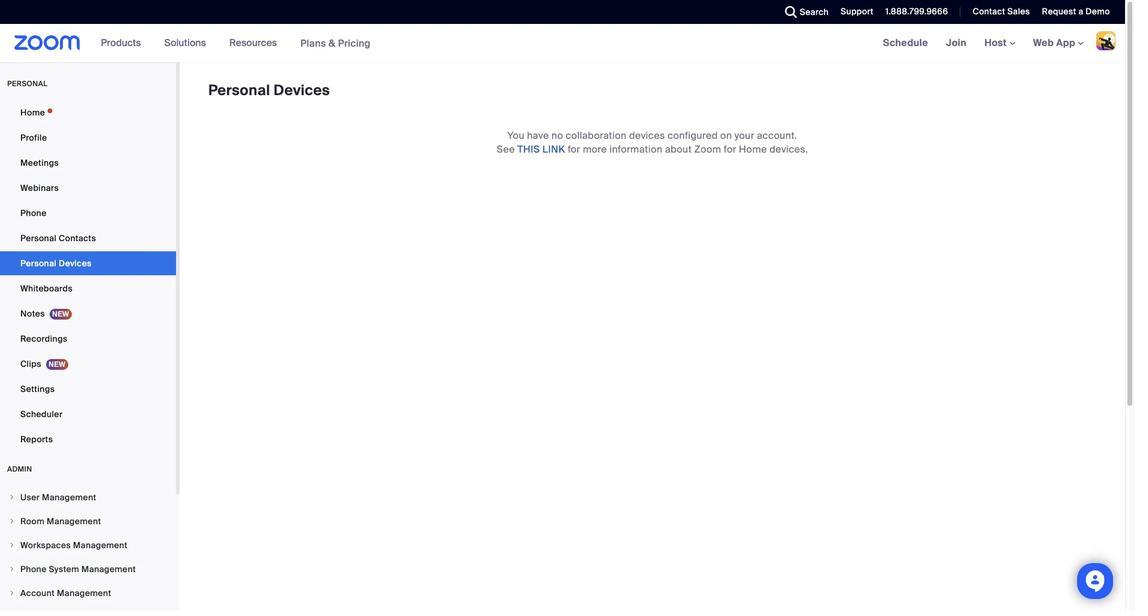 Task type: vqa. For each thing, say whether or not it's contained in the screenshot.
Upgrade Now Link
no



Task type: locate. For each thing, give the bounding box(es) containing it.
1 right image from the top
[[8, 518, 16, 525]]

home down your
[[739, 143, 767, 156]]

user management menu item
[[0, 486, 176, 509]]

on
[[721, 129, 732, 142]]

1 vertical spatial devices
[[59, 258, 92, 269]]

request
[[1043, 6, 1077, 17]]

you have no collaboration devices configured on your account. see this link for more information about zoom for home devices.
[[497, 129, 808, 156]]

2 right image from the top
[[8, 542, 16, 549]]

search
[[800, 7, 829, 17]]

devices
[[274, 81, 330, 99], [59, 258, 92, 269]]

right image inside user management menu item
[[8, 494, 16, 501]]

host button
[[985, 37, 1016, 49]]

right image
[[8, 494, 16, 501], [8, 590, 16, 597]]

collaboration
[[566, 129, 627, 142]]

right image left 'workspaces'
[[8, 542, 16, 549]]

profile link
[[0, 126, 176, 150]]

1 horizontal spatial for
[[724, 143, 737, 156]]

plans & pricing link
[[300, 37, 371, 49], [300, 37, 371, 49]]

personal devices inside personal devices link
[[20, 258, 92, 269]]

recordings link
[[0, 327, 176, 351]]

for
[[568, 143, 581, 156], [724, 143, 737, 156]]

for right link
[[568, 143, 581, 156]]

management up room management
[[42, 492, 96, 503]]

1 vertical spatial personal devices
[[20, 258, 92, 269]]

0 vertical spatial right image
[[8, 494, 16, 501]]

home up "profile" on the left top of the page
[[20, 107, 45, 118]]

right image left the system
[[8, 566, 16, 573]]

this
[[518, 143, 540, 156]]

system
[[49, 564, 79, 575]]

solutions
[[164, 37, 206, 49]]

1 horizontal spatial devices
[[274, 81, 330, 99]]

management down room management menu item
[[73, 540, 127, 551]]

scheduler link
[[0, 403, 176, 427]]

0 horizontal spatial for
[[568, 143, 581, 156]]

see
[[497, 143, 515, 156]]

contact sales link
[[964, 0, 1034, 24], [973, 6, 1031, 17]]

1 horizontal spatial home
[[739, 143, 767, 156]]

phone inside personal menu menu
[[20, 208, 47, 219]]

1 vertical spatial home
[[739, 143, 767, 156]]

personal for personal devices link
[[20, 258, 57, 269]]

your
[[735, 129, 755, 142]]

management for room management
[[47, 516, 101, 527]]

clips
[[20, 359, 41, 370]]

0 vertical spatial personal devices
[[208, 81, 330, 99]]

personal devices down personal contacts
[[20, 258, 92, 269]]

management down 'phone system management' menu item
[[57, 588, 111, 599]]

clips link
[[0, 352, 176, 376]]

1 vertical spatial phone
[[20, 564, 47, 575]]

notes link
[[0, 302, 176, 326]]

0 horizontal spatial home
[[20, 107, 45, 118]]

personal left contacts
[[20, 233, 57, 244]]

search button
[[776, 0, 832, 24]]

1.888.799.9666
[[886, 6, 949, 17]]

link
[[543, 143, 565, 156]]

right image for phone system management
[[8, 566, 16, 573]]

0 vertical spatial right image
[[8, 518, 16, 525]]

1 vertical spatial right image
[[8, 590, 16, 597]]

right image inside room management menu item
[[8, 518, 16, 525]]

account.
[[757, 129, 798, 142]]

0 horizontal spatial personal devices
[[20, 258, 92, 269]]

personal devices
[[208, 81, 330, 99], [20, 258, 92, 269]]

0 vertical spatial home
[[20, 107, 45, 118]]

1 vertical spatial right image
[[8, 542, 16, 549]]

plans
[[300, 37, 326, 49]]

account management
[[20, 588, 111, 599]]

personal down the product information navigation
[[208, 81, 270, 99]]

reports
[[20, 434, 53, 445]]

right image
[[8, 518, 16, 525], [8, 542, 16, 549], [8, 566, 16, 573]]

webinars link
[[0, 176, 176, 200]]

devices down contacts
[[59, 258, 92, 269]]

support
[[841, 6, 874, 17]]

phone inside menu item
[[20, 564, 47, 575]]

home inside home link
[[20, 107, 45, 118]]

home
[[20, 107, 45, 118], [739, 143, 767, 156]]

join
[[946, 37, 967, 49]]

management for user management
[[42, 492, 96, 503]]

0 horizontal spatial devices
[[59, 258, 92, 269]]

2 phone from the top
[[20, 564, 47, 575]]

management down workspaces management menu item
[[81, 564, 136, 575]]

right image inside 'phone system management' menu item
[[8, 566, 16, 573]]

phone
[[20, 208, 47, 219], [20, 564, 47, 575]]

products
[[101, 37, 141, 49]]

personal
[[208, 81, 270, 99], [20, 233, 57, 244], [20, 258, 57, 269]]

settings link
[[0, 377, 176, 401]]

1.888.799.9666 button
[[877, 0, 952, 24], [886, 6, 949, 17]]

for down 'on'
[[724, 143, 737, 156]]

right image left "room"
[[8, 518, 16, 525]]

notes
[[20, 309, 45, 319]]

profile
[[20, 132, 47, 143]]

product information navigation
[[92, 24, 380, 63]]

personal for the personal contacts link at top left
[[20, 233, 57, 244]]

1 vertical spatial personal
[[20, 233, 57, 244]]

reports link
[[0, 428, 176, 452]]

2 vertical spatial right image
[[8, 566, 16, 573]]

have
[[527, 129, 549, 142]]

home link
[[0, 101, 176, 125]]

personal contacts
[[20, 233, 96, 244]]

scheduler
[[20, 409, 63, 420]]

personal
[[7, 79, 48, 89]]

personal up whiteboards
[[20, 258, 57, 269]]

devices down plans
[[274, 81, 330, 99]]

right image inside "account management" menu item
[[8, 590, 16, 597]]

support link
[[832, 0, 877, 24], [841, 6, 874, 17]]

meetings link
[[0, 151, 176, 175]]

2 vertical spatial personal
[[20, 258, 57, 269]]

request a demo link
[[1034, 0, 1126, 24], [1043, 6, 1111, 17]]

1 right image from the top
[[8, 494, 16, 501]]

room
[[20, 516, 45, 527]]

personal devices down resources dropdown button
[[208, 81, 330, 99]]

you
[[508, 129, 525, 142]]

management
[[42, 492, 96, 503], [47, 516, 101, 527], [73, 540, 127, 551], [81, 564, 136, 575], [57, 588, 111, 599]]

1 horizontal spatial personal devices
[[208, 81, 330, 99]]

2 right image from the top
[[8, 590, 16, 597]]

phone down webinars
[[20, 208, 47, 219]]

right image left the user
[[8, 494, 16, 501]]

0 vertical spatial devices
[[274, 81, 330, 99]]

1 phone from the top
[[20, 208, 47, 219]]

right image for workspaces management
[[8, 542, 16, 549]]

phone up account at the left bottom
[[20, 564, 47, 575]]

personal devices link
[[0, 252, 176, 276]]

3 right image from the top
[[8, 566, 16, 573]]

products button
[[101, 24, 146, 62]]

solutions button
[[164, 24, 212, 62]]

0 vertical spatial phone
[[20, 208, 47, 219]]

management up the workspaces management
[[47, 516, 101, 527]]

devices.
[[770, 143, 808, 156]]

right image inside workspaces management menu item
[[8, 542, 16, 549]]

banner
[[0, 24, 1126, 63]]

management inside menu item
[[42, 492, 96, 503]]

right image left account at the left bottom
[[8, 590, 16, 597]]



Task type: describe. For each thing, give the bounding box(es) containing it.
banner containing products
[[0, 24, 1126, 63]]

configured
[[668, 129, 718, 142]]

phone system management menu item
[[0, 558, 176, 581]]

a
[[1079, 6, 1084, 17]]

admin menu menu
[[0, 486, 176, 612]]

recordings
[[20, 334, 68, 344]]

personal menu menu
[[0, 101, 176, 453]]

meetings
[[20, 158, 59, 168]]

0 vertical spatial personal
[[208, 81, 270, 99]]

admin
[[7, 465, 32, 474]]

workspaces management
[[20, 540, 127, 551]]

web app
[[1034, 37, 1076, 49]]

whiteboards
[[20, 283, 73, 294]]

room management
[[20, 516, 101, 527]]

devices
[[629, 129, 665, 142]]

zoom logo image
[[14, 35, 80, 50]]

phone link
[[0, 201, 176, 225]]

pricing
[[338, 37, 371, 49]]

devices inside personal menu menu
[[59, 258, 92, 269]]

management for account management
[[57, 588, 111, 599]]

2 for from the left
[[724, 143, 737, 156]]

account
[[20, 588, 55, 599]]

information
[[610, 143, 663, 156]]

phone for phone system management
[[20, 564, 47, 575]]

home inside you have no collaboration devices configured on your account. see this link for more information about zoom for home devices.
[[739, 143, 767, 156]]

1 for from the left
[[568, 143, 581, 156]]

web app button
[[1034, 37, 1084, 49]]

contacts
[[59, 233, 96, 244]]

user management
[[20, 492, 96, 503]]

this link link
[[518, 143, 565, 156]]

sales
[[1008, 6, 1031, 17]]

resources
[[229, 37, 277, 49]]

settings
[[20, 384, 55, 395]]

host
[[985, 37, 1010, 49]]

phone for phone
[[20, 208, 47, 219]]

zoom
[[695, 143, 722, 156]]

demo
[[1086, 6, 1111, 17]]

right image for account management
[[8, 590, 16, 597]]

web
[[1034, 37, 1054, 49]]

room management menu item
[[0, 510, 176, 533]]

account management menu item
[[0, 582, 176, 605]]

join link
[[937, 24, 976, 62]]

schedule link
[[874, 24, 937, 62]]

workspaces
[[20, 540, 71, 551]]

schedule
[[883, 37, 929, 49]]

about
[[665, 143, 692, 156]]

webinars
[[20, 183, 59, 193]]

no
[[552, 129, 563, 142]]

plans & pricing
[[300, 37, 371, 49]]

contact
[[973, 6, 1006, 17]]

&
[[329, 37, 336, 49]]

management for workspaces management
[[73, 540, 127, 551]]

more
[[583, 143, 607, 156]]

whiteboards link
[[0, 277, 176, 301]]

workspaces management menu item
[[0, 534, 176, 557]]

resources button
[[229, 24, 283, 62]]

request a demo
[[1043, 6, 1111, 17]]

profile picture image
[[1097, 31, 1116, 50]]

right image for user management
[[8, 494, 16, 501]]

phone system management
[[20, 564, 136, 575]]

user
[[20, 492, 40, 503]]

contact sales
[[973, 6, 1031, 17]]

right image for room management
[[8, 518, 16, 525]]

personal contacts link
[[0, 226, 176, 250]]

app
[[1057, 37, 1076, 49]]

meetings navigation
[[874, 24, 1126, 63]]



